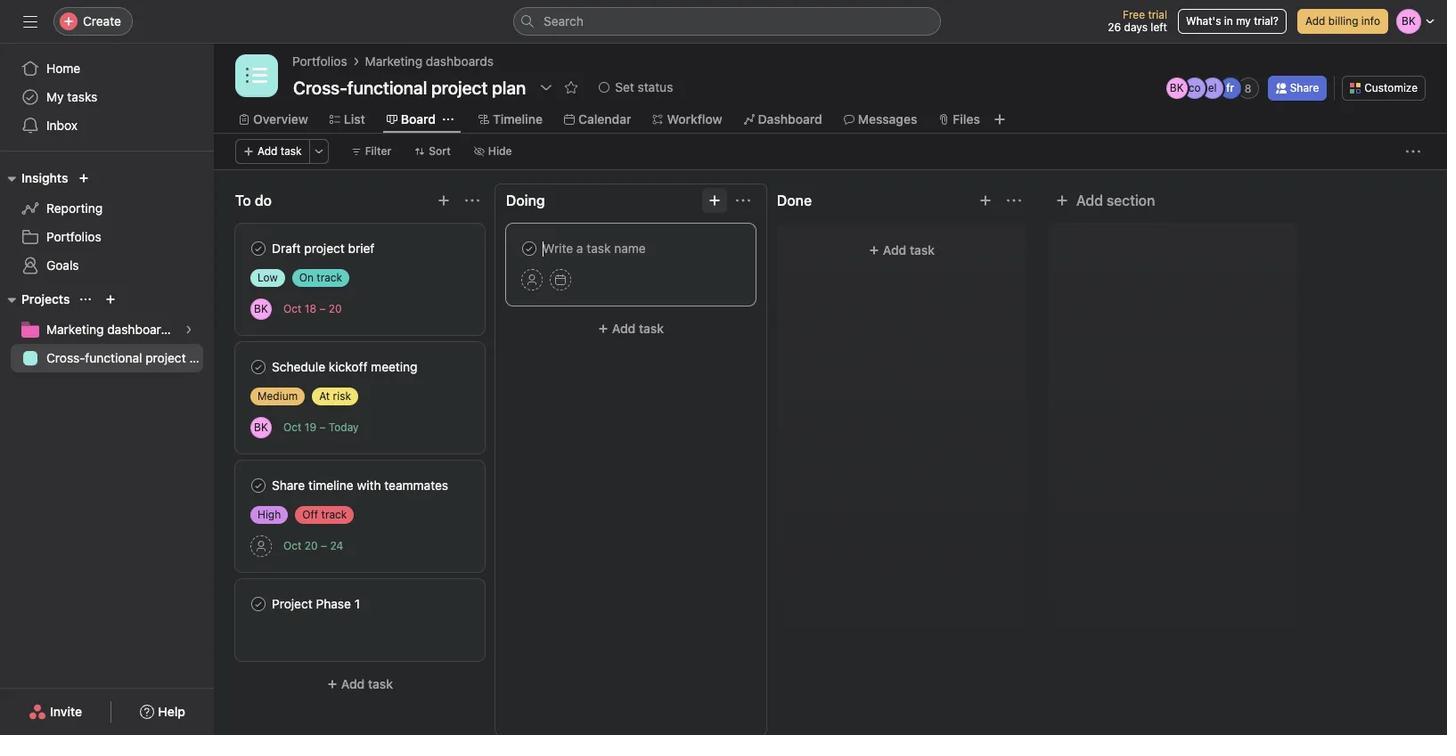 Task type: describe. For each thing, give the bounding box(es) containing it.
add section
[[1077, 193, 1156, 209]]

info
[[1362, 14, 1381, 28]]

add task image for to do
[[437, 193, 451, 208]]

completed image for draft project brief
[[248, 238, 269, 259]]

doing
[[506, 193, 545, 209]]

list link
[[330, 110, 365, 129]]

home
[[46, 61, 80, 76]]

timeline link
[[479, 110, 543, 129]]

oct 18 – 20
[[284, 302, 342, 316]]

free
[[1123, 8, 1146, 21]]

project phase 1
[[272, 596, 360, 612]]

off track
[[302, 508, 347, 522]]

workflow
[[667, 111, 723, 127]]

oct 19 – today
[[284, 421, 359, 434]]

filter button
[[343, 139, 400, 164]]

dashboard
[[758, 111, 823, 127]]

workflow link
[[653, 110, 723, 129]]

with
[[357, 478, 381, 493]]

messages
[[858, 111, 918, 127]]

track for timeline
[[321, 508, 347, 522]]

dashboard link
[[744, 110, 823, 129]]

1 vertical spatial 20
[[305, 539, 318, 553]]

my
[[1237, 14, 1252, 28]]

files link
[[939, 110, 981, 129]]

oct for share
[[284, 539, 302, 553]]

list image
[[246, 65, 267, 86]]

timeline
[[493, 111, 543, 127]]

completed checkbox for project phase 1
[[248, 594, 269, 615]]

kickoff
[[329, 359, 368, 374]]

draft
[[272, 241, 301, 256]]

left
[[1151, 21, 1168, 34]]

add tab image
[[993, 112, 1007, 127]]

timeline
[[309, 478, 354, 493]]

inbox link
[[11, 111, 203, 140]]

on
[[299, 271, 314, 284]]

calendar link
[[564, 110, 632, 129]]

search button
[[514, 7, 942, 36]]

section
[[1107, 193, 1156, 209]]

more section actions image for to do
[[465, 193, 480, 208]]

calendar
[[579, 111, 632, 127]]

insights element
[[0, 162, 214, 284]]

more actions image
[[1407, 144, 1421, 159]]

– for project
[[320, 302, 326, 316]]

search list box
[[514, 7, 942, 36]]

inbox
[[46, 118, 78, 133]]

18
[[305, 302, 317, 316]]

marketing inside projects element
[[46, 322, 104, 337]]

free trial 26 days left
[[1109, 8, 1168, 34]]

cross-functional project plan
[[46, 350, 214, 366]]

overview
[[253, 111, 308, 127]]

0 vertical spatial marketing
[[365, 53, 423, 69]]

add task image
[[708, 193, 722, 208]]

set status
[[615, 79, 673, 95]]

0 vertical spatial marketing dashboards
[[365, 53, 494, 69]]

goals link
[[11, 251, 203, 280]]

completed checkbox for draft project brief
[[248, 238, 269, 259]]

brief
[[348, 241, 375, 256]]

days
[[1125, 21, 1148, 34]]

customize
[[1365, 81, 1419, 95]]

portfolios inside insights "element"
[[46, 229, 101, 244]]

high
[[258, 508, 281, 522]]

Write a task name text field
[[522, 239, 741, 259]]

help button
[[129, 696, 197, 728]]

fr
[[1227, 81, 1235, 95]]

filter
[[365, 144, 392, 158]]

26
[[1109, 21, 1122, 34]]

tab actions image
[[443, 114, 454, 125]]

medium
[[258, 390, 298, 403]]

reporting link
[[11, 194, 203, 223]]

new project or portfolio image
[[106, 294, 116, 305]]

19
[[305, 421, 317, 434]]

overview link
[[239, 110, 308, 129]]

at risk
[[319, 390, 351, 403]]

completed image for completed option below 'doing'
[[519, 238, 540, 259]]

share for share timeline with teammates
[[272, 478, 305, 493]]

completed checkbox down 'doing'
[[519, 238, 540, 259]]

files
[[953, 111, 981, 127]]

– for timeline
[[321, 539, 327, 553]]

meeting
[[371, 359, 418, 374]]

co
[[1189, 81, 1202, 95]]

insights
[[21, 170, 68, 185]]

done
[[777, 193, 812, 209]]

set status button
[[591, 75, 682, 100]]

projects button
[[0, 289, 70, 310]]

0 horizontal spatial portfolios link
[[11, 223, 203, 251]]

what's
[[1187, 14, 1222, 28]]

goals
[[46, 258, 79, 273]]

more actions image
[[314, 146, 324, 157]]

global element
[[0, 44, 214, 151]]

tasks
[[67, 89, 98, 104]]

today
[[329, 421, 359, 434]]

sort button
[[407, 139, 459, 164]]

marketing dashboards link inside projects element
[[11, 316, 203, 344]]

cross-functional project plan link
[[11, 344, 214, 373]]



Task type: locate. For each thing, give the bounding box(es) containing it.
schedule
[[272, 359, 326, 374]]

portfolios down reporting
[[46, 229, 101, 244]]

invite
[[50, 704, 82, 720]]

1 vertical spatial bk
[[254, 302, 268, 315]]

1 horizontal spatial share
[[1291, 81, 1320, 95]]

1 vertical spatial portfolios link
[[11, 223, 203, 251]]

bk button down the medium
[[251, 417, 272, 438]]

completed image down 'doing'
[[519, 238, 540, 259]]

0 vertical spatial bk button
[[251, 298, 272, 320]]

2 completed image from the top
[[248, 357, 269, 378]]

sort
[[429, 144, 451, 158]]

risk
[[333, 390, 351, 403]]

share inside button
[[1291, 81, 1320, 95]]

completed image for completed option associated with share timeline with teammates
[[248, 475, 269, 497]]

trial?
[[1255, 14, 1279, 28]]

1 vertical spatial portfolios
[[46, 229, 101, 244]]

1 bk button from the top
[[251, 298, 272, 320]]

status
[[638, 79, 673, 95]]

1 vertical spatial marketing dashboards link
[[11, 316, 203, 344]]

0 horizontal spatial marketing dashboards
[[46, 322, 175, 337]]

3 oct from the top
[[284, 539, 302, 553]]

0 vertical spatial track
[[317, 271, 342, 284]]

add section button
[[1049, 185, 1163, 217]]

insights button
[[0, 168, 68, 189]]

new image
[[79, 173, 89, 184]]

0 horizontal spatial project
[[146, 350, 186, 366]]

track right off
[[321, 508, 347, 522]]

1 vertical spatial share
[[272, 478, 305, 493]]

el
[[1209, 81, 1218, 95]]

see details, marketing dashboards image
[[184, 325, 194, 335]]

completed image up the medium
[[248, 357, 269, 378]]

marketing dashboards up "board"
[[365, 53, 494, 69]]

portfolios up the list link
[[292, 53, 347, 69]]

add task image
[[437, 193, 451, 208], [979, 193, 993, 208]]

8
[[1245, 82, 1252, 95]]

Completed checkbox
[[248, 357, 269, 378]]

completed image up high at the left bottom of page
[[248, 475, 269, 497]]

set
[[615, 79, 635, 95]]

marketing dashboards link up functional
[[11, 316, 203, 344]]

completed checkbox up high at the left bottom of page
[[248, 475, 269, 497]]

search
[[544, 13, 584, 29]]

0 horizontal spatial marketing dashboards link
[[11, 316, 203, 344]]

24
[[330, 539, 343, 553]]

completed image
[[519, 238, 540, 259], [248, 475, 269, 497]]

marketing dashboards link
[[365, 52, 494, 71], [11, 316, 203, 344]]

reporting
[[46, 201, 103, 216]]

functional
[[85, 350, 142, 366]]

2 vertical spatial bk
[[254, 420, 268, 434]]

show options image
[[540, 80, 554, 95]]

oct 20 – 24
[[284, 539, 343, 553]]

1
[[355, 596, 360, 612]]

Completed checkbox
[[248, 238, 269, 259], [519, 238, 540, 259], [248, 475, 269, 497], [248, 594, 269, 615]]

bk for draft project brief
[[254, 302, 268, 315]]

billing
[[1329, 14, 1359, 28]]

completed checkbox left draft
[[248, 238, 269, 259]]

1 horizontal spatial 20
[[329, 302, 342, 316]]

board
[[401, 111, 436, 127]]

schedule kickoff meeting
[[272, 359, 418, 374]]

1 horizontal spatial add task image
[[979, 193, 993, 208]]

2 oct from the top
[[284, 421, 302, 434]]

0 horizontal spatial more section actions image
[[465, 193, 480, 208]]

20 left 24
[[305, 539, 318, 553]]

20
[[329, 302, 342, 316], [305, 539, 318, 553]]

low
[[258, 271, 278, 284]]

my tasks
[[46, 89, 98, 104]]

more section actions image
[[736, 193, 751, 208]]

3 completed image from the top
[[248, 594, 269, 615]]

completed checkbox left 'project'
[[248, 594, 269, 615]]

my
[[46, 89, 64, 104]]

1 oct from the top
[[284, 302, 302, 316]]

oct for schedule
[[284, 421, 302, 434]]

marketing up the cross-
[[46, 322, 104, 337]]

add task image for done
[[979, 193, 993, 208]]

oct left 19
[[284, 421, 302, 434]]

0 horizontal spatial 20
[[305, 539, 318, 553]]

create button
[[53, 7, 133, 36]]

what's in my trial?
[[1187, 14, 1279, 28]]

show options, current sort, top image
[[81, 294, 91, 305]]

add billing info button
[[1298, 9, 1389, 34]]

what's in my trial? button
[[1179, 9, 1287, 34]]

1 vertical spatial bk button
[[251, 417, 272, 438]]

2 more section actions image from the left
[[1007, 193, 1022, 208]]

project
[[272, 596, 313, 612]]

dashboards inside projects element
[[107, 322, 175, 337]]

share for share
[[1291, 81, 1320, 95]]

bk button for schedule kickoff meeting
[[251, 417, 272, 438]]

off
[[302, 508, 318, 522]]

hide button
[[466, 139, 520, 164]]

0 horizontal spatial portfolios
[[46, 229, 101, 244]]

1 more section actions image from the left
[[465, 193, 480, 208]]

more section actions image
[[465, 193, 480, 208], [1007, 193, 1022, 208]]

add to starred image
[[565, 80, 579, 95]]

add task image down add tab image
[[979, 193, 993, 208]]

share up high at the left bottom of page
[[272, 478, 305, 493]]

1 horizontal spatial portfolios link
[[292, 52, 347, 71]]

1 horizontal spatial completed image
[[519, 238, 540, 259]]

home link
[[11, 54, 203, 83]]

1 vertical spatial –
[[320, 421, 326, 434]]

marketing dashboards
[[365, 53, 494, 69], [46, 322, 175, 337]]

0 horizontal spatial share
[[272, 478, 305, 493]]

help
[[158, 704, 185, 720]]

track
[[317, 271, 342, 284], [321, 508, 347, 522]]

1 vertical spatial track
[[321, 508, 347, 522]]

bk for schedule kickoff meeting
[[254, 420, 268, 434]]

1 vertical spatial marketing
[[46, 322, 104, 337]]

completed image for project phase 1
[[248, 594, 269, 615]]

in
[[1225, 14, 1234, 28]]

project left plan
[[146, 350, 186, 366]]

1 vertical spatial project
[[146, 350, 186, 366]]

hide sidebar image
[[23, 14, 37, 29]]

add task
[[258, 144, 302, 158], [883, 243, 935, 258], [612, 321, 664, 336], [341, 677, 393, 692]]

project inside 'link'
[[146, 350, 186, 366]]

hide
[[488, 144, 512, 158]]

track for project
[[317, 271, 342, 284]]

0 vertical spatial share
[[1291, 81, 1320, 95]]

trial
[[1149, 8, 1168, 21]]

invite button
[[17, 696, 94, 728]]

marketing up board link
[[365, 53, 423, 69]]

None text field
[[289, 71, 531, 103]]

on track
[[299, 271, 342, 284]]

messages link
[[844, 110, 918, 129]]

– for kickoff
[[320, 421, 326, 434]]

completed image for schedule kickoff meeting
[[248, 357, 269, 378]]

– right "18"
[[320, 302, 326, 316]]

1 horizontal spatial marketing
[[365, 53, 423, 69]]

cross-
[[46, 350, 85, 366]]

share timeline with teammates
[[272, 478, 449, 493]]

completed image
[[248, 238, 269, 259], [248, 357, 269, 378], [248, 594, 269, 615]]

project up on track
[[304, 241, 345, 256]]

bk down the medium
[[254, 420, 268, 434]]

1 horizontal spatial marketing dashboards
[[365, 53, 494, 69]]

customize button
[[1343, 76, 1427, 101]]

0 vertical spatial completed image
[[519, 238, 540, 259]]

1 horizontal spatial dashboards
[[426, 53, 494, 69]]

1 completed image from the top
[[248, 238, 269, 259]]

task
[[281, 144, 302, 158], [910, 243, 935, 258], [639, 321, 664, 336], [368, 677, 393, 692]]

0 vertical spatial bk
[[1170, 81, 1185, 95]]

2 bk button from the top
[[251, 417, 272, 438]]

1 vertical spatial oct
[[284, 421, 302, 434]]

0 vertical spatial portfolios link
[[292, 52, 347, 71]]

0 horizontal spatial marketing
[[46, 322, 104, 337]]

marketing dashboards link up "board"
[[365, 52, 494, 71]]

0 horizontal spatial add task image
[[437, 193, 451, 208]]

oct
[[284, 302, 302, 316], [284, 421, 302, 434], [284, 539, 302, 553]]

2 vertical spatial completed image
[[248, 594, 269, 615]]

2 vertical spatial –
[[321, 539, 327, 553]]

0 vertical spatial portfolios
[[292, 53, 347, 69]]

0 vertical spatial project
[[304, 241, 345, 256]]

my tasks link
[[11, 83, 203, 111]]

to do
[[235, 193, 272, 209]]

0 horizontal spatial dashboards
[[107, 322, 175, 337]]

dashboards up the cross-functional project plan
[[107, 322, 175, 337]]

more section actions image for done
[[1007, 193, 1022, 208]]

list
[[344, 111, 365, 127]]

1 horizontal spatial marketing dashboards link
[[365, 52, 494, 71]]

completed image left 'project'
[[248, 594, 269, 615]]

projects
[[21, 292, 70, 307]]

2 add task image from the left
[[979, 193, 993, 208]]

0 vertical spatial oct
[[284, 302, 302, 316]]

marketing dashboards up functional
[[46, 322, 175, 337]]

0 vertical spatial –
[[320, 302, 326, 316]]

1 horizontal spatial portfolios
[[292, 53, 347, 69]]

marketing dashboards inside projects element
[[46, 322, 175, 337]]

teammates
[[385, 478, 449, 493]]

oct left "18"
[[284, 302, 302, 316]]

completed checkbox for share timeline with teammates
[[248, 475, 269, 497]]

1 vertical spatial completed image
[[248, 475, 269, 497]]

20 right "18"
[[329, 302, 342, 316]]

bk button down low
[[251, 298, 272, 320]]

portfolios link up the list link
[[292, 52, 347, 71]]

draft project brief
[[272, 241, 375, 256]]

2 vertical spatial oct
[[284, 539, 302, 553]]

bk down low
[[254, 302, 268, 315]]

1 add task image from the left
[[437, 193, 451, 208]]

projects element
[[0, 284, 214, 376]]

completed image left draft
[[248, 238, 269, 259]]

0 vertical spatial marketing dashboards link
[[365, 52, 494, 71]]

oct left 24
[[284, 539, 302, 553]]

dashboards
[[426, 53, 494, 69], [107, 322, 175, 337]]

1 vertical spatial dashboards
[[107, 322, 175, 337]]

1 horizontal spatial project
[[304, 241, 345, 256]]

1 vertical spatial completed image
[[248, 357, 269, 378]]

1 vertical spatial marketing dashboards
[[46, 322, 175, 337]]

bk button for draft project brief
[[251, 298, 272, 320]]

dashboards up tab actions icon
[[426, 53, 494, 69]]

share right 8 on the top right
[[1291, 81, 1320, 95]]

portfolios link down reporting
[[11, 223, 203, 251]]

marketing
[[365, 53, 423, 69], [46, 322, 104, 337]]

1 horizontal spatial more section actions image
[[1007, 193, 1022, 208]]

add task image down sort
[[437, 193, 451, 208]]

track right on
[[317, 271, 342, 284]]

portfolios
[[292, 53, 347, 69], [46, 229, 101, 244]]

bk
[[1170, 81, 1185, 95], [254, 302, 268, 315], [254, 420, 268, 434]]

create
[[83, 13, 121, 29]]

add billing info
[[1306, 14, 1381, 28]]

plan
[[189, 350, 214, 366]]

bk left 'co' on the top right of the page
[[1170, 81, 1185, 95]]

0 vertical spatial 20
[[329, 302, 342, 316]]

oct for draft
[[284, 302, 302, 316]]

0 vertical spatial completed image
[[248, 238, 269, 259]]

0 horizontal spatial completed image
[[248, 475, 269, 497]]

board link
[[387, 110, 436, 129]]

– right 19
[[320, 421, 326, 434]]

– left 24
[[321, 539, 327, 553]]

0 vertical spatial dashboards
[[426, 53, 494, 69]]



Task type: vqa. For each thing, say whether or not it's contained in the screenshot.
project
yes



